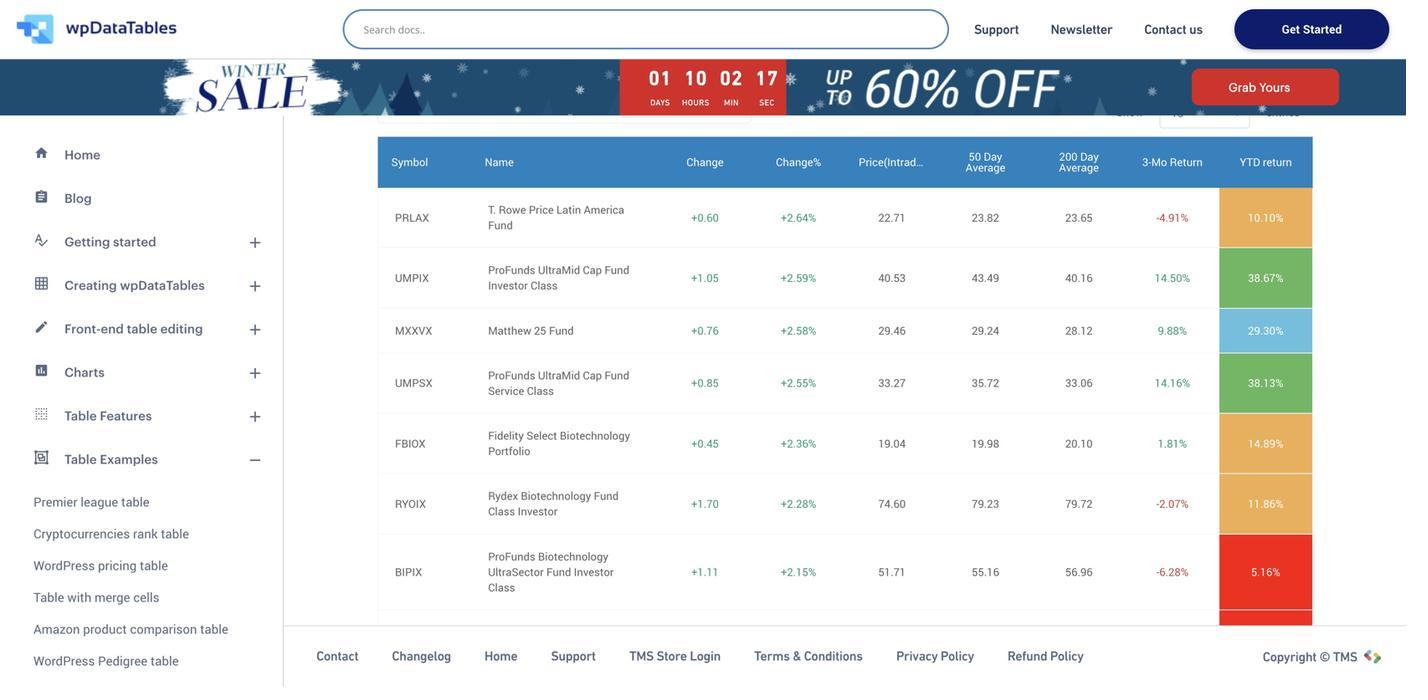 Task type: vqa. For each thing, say whether or not it's contained in the screenshot.
44.60
no



Task type: describe. For each thing, give the bounding box(es) containing it.
&
[[793, 649, 801, 664]]

wordpress for wordpress pedigree table
[[33, 652, 95, 670]]

day for 200 day average
[[1080, 149, 1099, 164]]

cryptocurrencies
[[33, 525, 130, 542]]

symbol
[[391, 154, 428, 169]]

56.96
[[1065, 564, 1093, 580]]

get
[[1282, 21, 1300, 37]]

class for profunds ultramid cap fund investor class
[[531, 278, 558, 293]]

terms
[[754, 649, 790, 664]]

rowe
[[499, 202, 526, 217]]

table for wordpress pricing table
[[140, 557, 168, 574]]

terms & conditions link
[[754, 648, 863, 665]]

clear filters
[[388, 5, 452, 21]]

profunds biotechnology ultrasector fund service class
[[488, 625, 640, 655]]

copyright © tms
[[1263, 650, 1358, 665]]

merge
[[95, 589, 130, 606]]

biotechnology for profunds biotechnology ultrasector fund investor class
[[538, 549, 608, 564]]

50 day average: activate to sort column ascending element
[[939, 137, 1032, 187]]

charts
[[64, 365, 105, 380]]

ultrasector for profunds biotechnology ultrasector fund investor class
[[488, 564, 544, 580]]

change%
[[776, 154, 821, 169]]

class inside the rydex biotechnology fund class investor
[[488, 504, 515, 519]]

contact us
[[1144, 22, 1203, 37]]

premier
[[33, 493, 77, 511]]

profunds for profunds ultramid cap fund investor class
[[488, 263, 535, 278]]

profunds for profunds biotechnology ultrasector fund investor class
[[488, 549, 535, 564]]

79.72
[[1065, 496, 1093, 511]]

200 day average: activate to sort column ascending element
[[1032, 137, 1126, 187]]

0 horizontal spatial tms
[[629, 649, 654, 664]]

america
[[584, 202, 624, 217]]

pedigree
[[98, 652, 147, 670]]

amazon product comparison table
[[33, 621, 228, 638]]

table features link
[[10, 394, 273, 438]]

©
[[1320, 650, 1330, 665]]

fund inside profunds biotechnology ultrasector fund service class
[[546, 640, 571, 655]]

wordpress pricing table
[[33, 557, 168, 574]]

prlax
[[395, 210, 429, 225]]

amazon product comparison table link
[[10, 614, 273, 645]]

change: activate to sort column ascending element
[[658, 137, 752, 187]]

profunds for profunds ultramid cap fund service class
[[488, 368, 535, 383]]

wordpress for wordpress pricing table
[[33, 557, 95, 574]]

service for biotechnology
[[574, 640, 610, 655]]

investor for profunds ultramid cap fund investor class
[[488, 278, 528, 293]]

columns
[[412, 65, 459, 81]]

cryptocurrencies rank table
[[33, 525, 189, 542]]

1.11
[[698, 564, 719, 580]]

0 horizontal spatial 10
[[684, 67, 707, 90]]

yours
[[1259, 80, 1290, 94]]

- for 2.07
[[1156, 496, 1159, 511]]

class for profunds ultramid cap fund service class
[[527, 383, 554, 398]]

front-end table editing
[[64, 321, 203, 336]]

refund
[[1008, 649, 1047, 664]]

privacy policy link
[[896, 648, 974, 665]]

bipix
[[395, 564, 422, 580]]

0.45
[[698, 436, 719, 451]]

investor for rydex biotechnology fund class investor
[[518, 504, 558, 519]]

contact link
[[316, 648, 358, 665]]

51.71
[[878, 564, 906, 580]]

10 inside button
[[1172, 106, 1184, 121]]

columns button
[[378, 56, 487, 90]]

2.58
[[787, 323, 808, 338]]

mxxvx
[[395, 323, 432, 338]]

2.07
[[1159, 496, 1181, 511]]

2.55
[[787, 376, 808, 391]]

front-end table editing link
[[10, 307, 273, 351]]

biotechnology inside fidelity select biotechnology portfolio
[[560, 428, 630, 443]]

55.16
[[972, 564, 999, 580]]

50 day average
[[966, 149, 1006, 175]]

league
[[81, 493, 118, 511]]

portfolio
[[488, 444, 530, 459]]

class for profunds biotechnology ultrasector fund investor class
[[488, 580, 515, 595]]

table with merge cells
[[33, 589, 159, 606]]

policy for privacy policy
[[941, 649, 974, 664]]

table for front-end table editing
[[127, 321, 157, 336]]

hours
[[682, 98, 710, 108]]

23.82
[[972, 210, 999, 225]]

contact for contact us
[[1144, 22, 1187, 37]]

name
[[485, 154, 514, 169]]

day for 50 day average
[[984, 149, 1002, 164]]

22.71
[[878, 210, 906, 225]]

ultramid for service
[[538, 368, 580, 383]]

9.88
[[1158, 323, 1179, 338]]

grab
[[1229, 80, 1256, 94]]

200 day average
[[1059, 149, 1099, 175]]

-4.91
[[1156, 210, 1181, 225]]

product
[[83, 621, 127, 638]]

table for table examples
[[64, 452, 97, 467]]

examples
[[100, 452, 158, 467]]

2.15
[[787, 564, 808, 580]]

blog
[[64, 191, 92, 205]]

cells
[[133, 589, 159, 606]]

show
[[1116, 105, 1146, 120]]

average for 200
[[1059, 160, 1099, 175]]

end
[[101, 321, 124, 336]]

premier league table link
[[10, 481, 273, 518]]

3-mo return
[[1142, 154, 1203, 169]]

profunds for profunds biotechnology ultrasector fund service class
[[488, 625, 535, 640]]

28.12
[[1065, 323, 1093, 338]]

editing
[[160, 321, 203, 336]]

- for 6.28
[[1156, 564, 1159, 580]]

sec
[[759, 98, 775, 108]]

newsletter
[[1051, 22, 1113, 37]]

getting started link
[[10, 220, 273, 264]]

store
[[657, 649, 687, 664]]

contact for contact
[[316, 649, 358, 664]]

price(intraday): activate to sort column ascending element
[[845, 137, 939, 187]]

getting
[[64, 234, 110, 249]]

refund policy
[[1008, 649, 1084, 664]]

50
[[969, 149, 981, 164]]

clear
[[388, 5, 416, 21]]



Task type: locate. For each thing, give the bounding box(es) containing it.
table left "with" on the bottom left of the page
[[33, 589, 64, 606]]

policy right refund
[[1050, 649, 1084, 664]]

rank
[[133, 525, 158, 542]]

wordpress inside "wordpress pricing table" link
[[33, 557, 95, 574]]

privacy
[[896, 649, 938, 664]]

fidelity
[[488, 428, 524, 443]]

ultramid down 25 at the top of page
[[538, 368, 580, 383]]

rydex
[[488, 489, 518, 504]]

0 vertical spatial cap
[[583, 263, 602, 278]]

profunds down rydex
[[488, 549, 535, 564]]

ytd return: activate to sort column ascending element
[[1219, 137, 1313, 187]]

1 ultramid from the top
[[538, 263, 580, 278]]

investor for profunds biotechnology ultrasector fund investor class
[[574, 564, 614, 580]]

charts link
[[10, 351, 273, 394]]

3 profunds from the top
[[488, 549, 535, 564]]

1 vertical spatial support link
[[551, 648, 596, 665]]

- down mo
[[1156, 210, 1159, 225]]

Search input search field
[[364, 18, 937, 41]]

table for premier league table
[[121, 493, 149, 511]]

0 horizontal spatial contact
[[316, 649, 358, 664]]

2 day from the left
[[1080, 149, 1099, 164]]

average for 50
[[966, 160, 1006, 175]]

ultramid inside profunds ultramid cap fund service class
[[538, 368, 580, 383]]

-
[[1156, 210, 1159, 225], [1156, 496, 1159, 511], [1156, 564, 1159, 580]]

2 ultramid from the top
[[538, 368, 580, 383]]

2 profunds from the top
[[488, 368, 535, 383]]

table features
[[64, 408, 152, 423]]

0 vertical spatial support link
[[974, 21, 1019, 38]]

matthew 25 fund
[[488, 323, 574, 338]]

10 up hours
[[684, 67, 707, 90]]

t. rowe price latin america fund
[[488, 202, 624, 233]]

cap up fidelity select biotechnology portfolio
[[583, 368, 602, 383]]

profunds ultramid cap fund service class
[[488, 368, 629, 398]]

fund inside the profunds ultramid cap fund investor class
[[605, 263, 629, 278]]

creating wpdatatables
[[64, 278, 205, 293]]

service inside profunds biotechnology ultrasector fund service class
[[574, 640, 610, 655]]

contact us link
[[1144, 21, 1203, 38]]

1 vertical spatial cap
[[583, 368, 602, 383]]

1 horizontal spatial average
[[1059, 160, 1099, 175]]

2 vertical spatial investor
[[574, 564, 614, 580]]

class inside profunds biotechnology ultrasector fund service class
[[613, 640, 640, 655]]

wordpress inside wordpress pedigree table link
[[33, 652, 95, 670]]

day inside 200 day average
[[1080, 149, 1099, 164]]

fidelity select biotechnology portfolio
[[488, 428, 630, 459]]

0 horizontal spatial day
[[984, 149, 1002, 164]]

latin
[[557, 202, 581, 217]]

1 vertical spatial support
[[551, 649, 596, 664]]

biotechnology
[[560, 428, 630, 443], [521, 489, 591, 504], [538, 549, 608, 564], [538, 625, 608, 640]]

cap for profunds ultramid cap fund investor class
[[583, 263, 602, 278]]

wpdatatables - tables and charts manager wordpress plugin image
[[17, 14, 177, 44]]

4 profunds from the top
[[488, 625, 535, 640]]

biotechnology down the rydex biotechnology fund class investor
[[538, 549, 608, 564]]

0 horizontal spatial policy
[[941, 649, 974, 664]]

cap inside the profunds ultramid cap fund investor class
[[583, 263, 602, 278]]

1 profunds from the top
[[488, 263, 535, 278]]

10 button
[[1172, 99, 1238, 128]]

cap for profunds ultramid cap fund service class
[[583, 368, 602, 383]]

1 ultrasector from the top
[[488, 564, 544, 580]]

class down rydex
[[488, 504, 515, 519]]

1 horizontal spatial support
[[974, 22, 1019, 37]]

1 horizontal spatial tms
[[1333, 650, 1358, 665]]

name: activate to sort column ascending element
[[471, 137, 658, 187]]

policy inside refund policy link
[[1050, 649, 1084, 664]]

profunds inside profunds biotechnology ultrasector fund service class
[[488, 625, 535, 640]]

- down 1.81
[[1156, 496, 1159, 511]]

1 horizontal spatial 10
[[1172, 106, 1184, 121]]

0 vertical spatial 10
[[684, 67, 707, 90]]

0 vertical spatial investor
[[488, 278, 528, 293]]

0 vertical spatial ultrasector
[[488, 564, 544, 580]]

ultramid for investor
[[538, 263, 580, 278]]

5.16
[[1251, 564, 1273, 580]]

1 horizontal spatial support link
[[974, 21, 1019, 38]]

1 vertical spatial wordpress
[[33, 652, 95, 670]]

class up 25 at the top of page
[[531, 278, 558, 293]]

table up cells
[[140, 557, 168, 574]]

14.50
[[1155, 270, 1182, 285]]

support for the rightmost "support" link
[[974, 22, 1019, 37]]

2 average from the left
[[1059, 160, 1099, 175]]

79.23
[[972, 496, 999, 511]]

ytd
[[1240, 154, 1260, 169]]

2 - from the top
[[1156, 496, 1159, 511]]

comparison
[[130, 621, 197, 638]]

entries
[[1264, 105, 1300, 120]]

1 wordpress from the top
[[33, 557, 95, 574]]

day right 200
[[1080, 149, 1099, 164]]

0 vertical spatial home
[[64, 147, 101, 162]]

1 horizontal spatial home link
[[485, 648, 518, 665]]

38.67
[[1248, 270, 1276, 285]]

1 policy from the left
[[941, 649, 974, 664]]

filters
[[418, 5, 452, 21]]

creating
[[64, 278, 117, 293]]

0.76
[[698, 323, 719, 338]]

1 vertical spatial home link
[[485, 648, 518, 665]]

wordpress down amazon
[[33, 652, 95, 670]]

2 ultrasector from the top
[[488, 640, 544, 655]]

grab yours link
[[1192, 69, 1339, 105]]

table for cryptocurrencies rank table
[[161, 525, 189, 542]]

2 vertical spatial -
[[1156, 564, 1159, 580]]

table right rank
[[161, 525, 189, 542]]

policy right privacy
[[941, 649, 974, 664]]

table up premier league table
[[64, 452, 97, 467]]

investor inside the profunds ultramid cap fund investor class
[[488, 278, 528, 293]]

2 cap from the top
[[583, 368, 602, 383]]

1 day from the left
[[984, 149, 1002, 164]]

biotechnology inside profunds biotechnology ultrasector fund service class
[[538, 625, 608, 640]]

17
[[755, 67, 779, 90]]

1 vertical spatial home
[[485, 649, 518, 664]]

ytd return
[[1240, 154, 1292, 169]]

service inside profunds ultramid cap fund service class
[[488, 383, 524, 398]]

biotechnology for rydex biotechnology fund class investor
[[521, 489, 591, 504]]

-2.07
[[1156, 496, 1181, 511]]

features
[[100, 408, 152, 423]]

home up blog
[[64, 147, 101, 162]]

table right comparison at left
[[200, 621, 228, 638]]

service left store
[[574, 640, 610, 655]]

- for 4.91
[[1156, 210, 1159, 225]]

cap inside profunds ultramid cap fund service class
[[583, 368, 602, 383]]

class inside profunds biotechnology ultrasector fund investor class
[[488, 580, 515, 595]]

grab yours
[[1229, 80, 1290, 94]]

6.28
[[1159, 564, 1181, 580]]

ultramid down the 't. rowe price latin america fund'
[[538, 263, 580, 278]]

min
[[724, 98, 739, 108]]

profunds inside profunds biotechnology ultrasector fund investor class
[[488, 549, 535, 564]]

biotechnology down fidelity select biotechnology portfolio
[[521, 489, 591, 504]]

home link up blog
[[10, 133, 273, 177]]

symbol: activate to sort column ascending element
[[378, 137, 471, 187]]

service for ultramid
[[488, 383, 524, 398]]

table for wordpress pedigree table
[[151, 652, 179, 670]]

login
[[690, 649, 721, 664]]

0 horizontal spatial home link
[[10, 133, 273, 177]]

11.86
[[1248, 496, 1276, 511]]

10
[[684, 67, 707, 90], [1172, 106, 1184, 121]]

ryoix
[[395, 496, 426, 511]]

class left store
[[613, 640, 640, 655]]

policy inside privacy policy link
[[941, 649, 974, 664]]

table with merge cells link
[[10, 582, 273, 614]]

investor up matthew
[[488, 278, 528, 293]]

1 horizontal spatial day
[[1080, 149, 1099, 164]]

get started
[[1282, 21, 1342, 37]]

us
[[1189, 22, 1203, 37]]

fund
[[488, 218, 513, 233], [605, 263, 629, 278], [549, 323, 574, 338], [605, 368, 629, 383], [594, 489, 619, 504], [546, 564, 571, 580], [546, 640, 571, 655]]

profunds
[[488, 263, 535, 278], [488, 368, 535, 383], [488, 549, 535, 564], [488, 625, 535, 640]]

t.
[[488, 202, 496, 217]]

class up select
[[527, 383, 554, 398]]

average up 23.65 at the top of the page
[[1059, 160, 1099, 175]]

profunds ultramid cap fund investor class
[[488, 263, 629, 293]]

support
[[974, 22, 1019, 37], [551, 649, 596, 664]]

biotechnology inside profunds biotechnology ultrasector fund investor class
[[538, 549, 608, 564]]

amazon
[[33, 621, 80, 638]]

3 - from the top
[[1156, 564, 1159, 580]]

profunds inside the profunds ultramid cap fund investor class
[[488, 263, 535, 278]]

0 horizontal spatial support
[[551, 649, 596, 664]]

0 vertical spatial support
[[974, 22, 1019, 37]]

1 vertical spatial investor
[[518, 504, 558, 519]]

14.16
[[1155, 376, 1182, 391]]

home link right changelog
[[485, 648, 518, 665]]

biotechnology down profunds biotechnology ultrasector fund investor class
[[538, 625, 608, 640]]

0 horizontal spatial average
[[966, 160, 1006, 175]]

1 cap from the top
[[583, 263, 602, 278]]

day right '50'
[[984, 149, 1002, 164]]

matthew
[[488, 323, 531, 338]]

table examples
[[64, 452, 158, 467]]

10 right 'show'
[[1172, 106, 1184, 121]]

0 vertical spatial home link
[[10, 133, 273, 177]]

1 average from the left
[[966, 160, 1006, 175]]

umpix
[[395, 270, 429, 285]]

biotechnology for profunds biotechnology ultrasector fund service class
[[538, 625, 608, 640]]

1 vertical spatial ultramid
[[538, 368, 580, 383]]

38.13
[[1248, 376, 1276, 391]]

return
[[1263, 154, 1292, 169]]

ultrasector down profunds biotechnology ultrasector fund investor class
[[488, 640, 544, 655]]

premier league table
[[33, 493, 149, 511]]

print
[[532, 65, 557, 81]]

0 horizontal spatial support link
[[551, 648, 596, 665]]

profunds biotechnology ultrasector fund investor class
[[488, 549, 614, 595]]

wordpress up "with" on the bottom left of the page
[[33, 557, 95, 574]]

table
[[127, 321, 157, 336], [121, 493, 149, 511], [161, 525, 189, 542], [140, 557, 168, 574], [200, 621, 228, 638], [151, 652, 179, 670]]

average up 23.82
[[966, 160, 1006, 175]]

1 - from the top
[[1156, 210, 1159, 225]]

class inside the profunds ultramid cap fund investor class
[[531, 278, 558, 293]]

1 vertical spatial 10
[[1172, 106, 1184, 121]]

policy for refund policy
[[1050, 649, 1084, 664]]

ultrasector inside profunds biotechnology ultrasector fund service class
[[488, 640, 544, 655]]

40.16
[[1065, 270, 1093, 285]]

wpdatatables
[[120, 278, 205, 293]]

cap down america
[[583, 263, 602, 278]]

01
[[649, 67, 672, 90]]

service up fidelity
[[488, 383, 524, 398]]

0 horizontal spatial home
[[64, 147, 101, 162]]

33.06
[[1065, 376, 1093, 391]]

20.10
[[1065, 436, 1093, 451]]

table down comparison at left
[[151, 652, 179, 670]]

profunds down profunds biotechnology ultrasector fund investor class
[[488, 625, 535, 640]]

ultrasector
[[488, 564, 544, 580], [488, 640, 544, 655]]

40.53
[[878, 270, 906, 285]]

average
[[966, 160, 1006, 175], [1059, 160, 1099, 175]]

1 vertical spatial ultrasector
[[488, 640, 544, 655]]

investor up profunds biotechnology ultrasector fund service class
[[574, 564, 614, 580]]

ultrasector for profunds biotechnology ultrasector fund service class
[[488, 640, 544, 655]]

0 horizontal spatial service
[[488, 383, 524, 398]]

0.60
[[698, 210, 719, 225]]

Search form search field
[[364, 18, 937, 41]]

day inside 50 day average
[[984, 149, 1002, 164]]

1 horizontal spatial policy
[[1050, 649, 1084, 664]]

2 policy from the left
[[1050, 649, 1084, 664]]

1.05
[[698, 270, 719, 285]]

3-mo return: activate to sort column ascending element
[[1126, 137, 1219, 187]]

class for profunds biotechnology ultrasector fund service class
[[613, 640, 640, 655]]

table right end
[[127, 321, 157, 336]]

0 vertical spatial contact
[[1144, 22, 1187, 37]]

investor inside profunds biotechnology ultrasector fund investor class
[[574, 564, 614, 580]]

2 wordpress from the top
[[33, 652, 95, 670]]

0 vertical spatial wordpress
[[33, 557, 95, 574]]

tms left store
[[629, 649, 654, 664]]

biotechnology inside the rydex biotechnology fund class investor
[[521, 489, 591, 504]]

25
[[534, 323, 546, 338]]

class up profunds biotechnology ultrasector fund service class
[[488, 580, 515, 595]]

home right changelog
[[485, 649, 518, 664]]

- down -2.07
[[1156, 564, 1159, 580]]

0 vertical spatial service
[[488, 383, 524, 398]]

investor inside the rydex biotechnology fund class investor
[[518, 504, 558, 519]]

1 horizontal spatial service
[[574, 640, 610, 655]]

changelog
[[392, 649, 451, 664]]

1.70
[[698, 496, 719, 511]]

1 vertical spatial service
[[574, 640, 610, 655]]

profunds down matthew
[[488, 368, 535, 383]]

table for table with merge cells
[[33, 589, 64, 606]]

table for table features
[[64, 408, 97, 423]]

ultrasector inside profunds biotechnology ultrasector fund investor class
[[488, 564, 544, 580]]

fund inside the rydex biotechnology fund class investor
[[594, 489, 619, 504]]

1 vertical spatial table
[[64, 452, 97, 467]]

29.30
[[1248, 323, 1276, 338]]

2 vertical spatial table
[[33, 589, 64, 606]]

4.91
[[1159, 210, 1181, 225]]

tms right © at the right of page
[[1333, 650, 1358, 665]]

fund inside the 't. rowe price latin america fund'
[[488, 218, 513, 233]]

support for the leftmost "support" link
[[551, 649, 596, 664]]

ultramid inside the profunds ultramid cap fund investor class
[[538, 263, 580, 278]]

table down charts
[[64, 408, 97, 423]]

1 vertical spatial contact
[[316, 649, 358, 664]]

1 vertical spatial -
[[1156, 496, 1159, 511]]

wordpress pricing table link
[[10, 550, 273, 582]]

print button
[[497, 56, 573, 90]]

profunds down rowe
[[488, 263, 535, 278]]

1 horizontal spatial home
[[485, 649, 518, 664]]

investor down rydex
[[518, 504, 558, 519]]

ultrasector down rydex
[[488, 564, 544, 580]]

biotechnology right select
[[560, 428, 630, 443]]

fund inside profunds ultramid cap fund service class
[[605, 368, 629, 383]]

class
[[531, 278, 558, 293], [527, 383, 554, 398], [488, 504, 515, 519], [488, 580, 515, 595], [613, 640, 640, 655]]

started
[[113, 234, 156, 249]]

changelog link
[[392, 648, 451, 665]]

profunds inside profunds ultramid cap fund service class
[[488, 368, 535, 383]]

fund inside profunds biotechnology ultrasector fund investor class
[[546, 564, 571, 580]]

0 vertical spatial -
[[1156, 210, 1159, 225]]

umpsx
[[395, 376, 433, 391]]

0 vertical spatial table
[[64, 408, 97, 423]]

creating wpdatatables link
[[10, 264, 273, 307]]

1 horizontal spatial contact
[[1144, 22, 1187, 37]]

2.59
[[787, 270, 808, 285]]

change%: activate to sort column ascending element
[[752, 137, 845, 187]]

class inside profunds ultramid cap fund service class
[[527, 383, 554, 398]]

0 vertical spatial ultramid
[[538, 263, 580, 278]]

table up cryptocurrencies rank table link
[[121, 493, 149, 511]]



